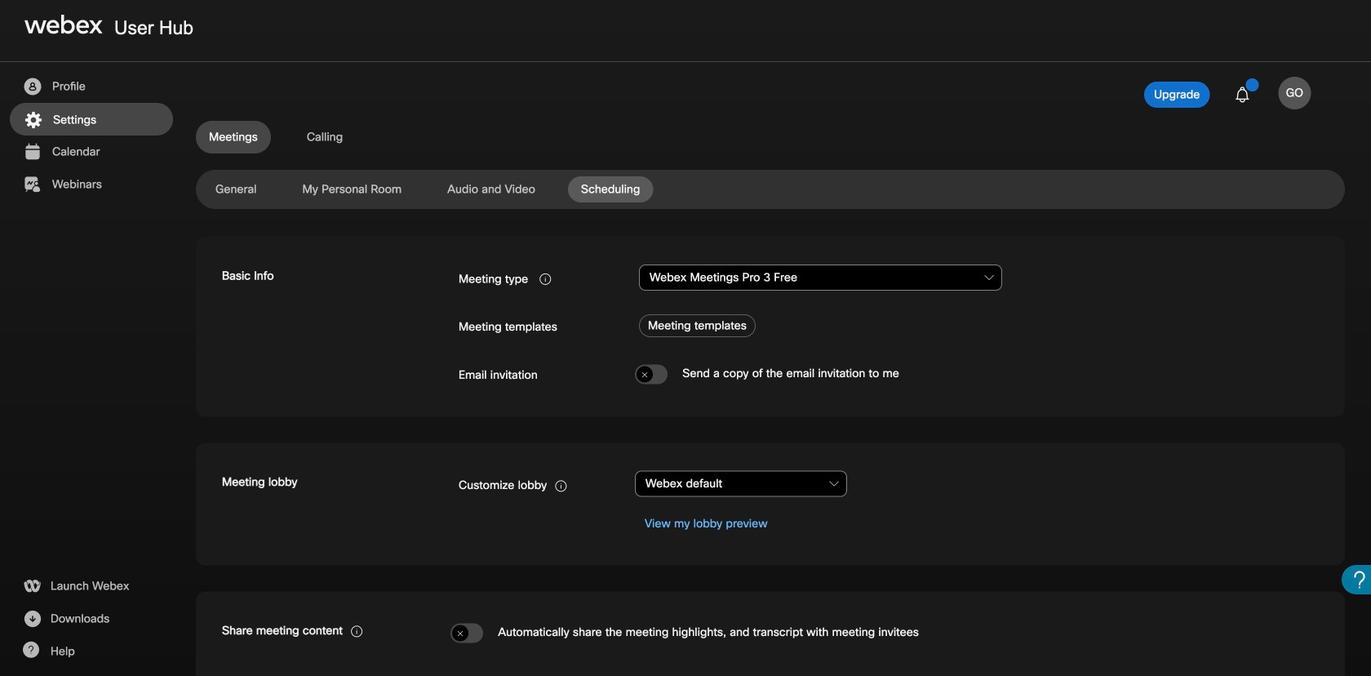 Task type: describe. For each thing, give the bounding box(es) containing it.
ng help active image
[[22, 642, 39, 658]]

mds cancel_bold image
[[641, 370, 649, 380]]

mds meetings_filled image
[[22, 142, 42, 162]]

cisco webex image
[[24, 15, 103, 34]]



Task type: vqa. For each thing, say whether or not it's contained in the screenshot.
top tab list
yes



Task type: locate. For each thing, give the bounding box(es) containing it.
mds webinar_filled image
[[22, 175, 42, 194]]

mds webex helix filled image
[[22, 577, 42, 596]]

2 tab list from the top
[[196, 176, 1346, 203]]

mds settings_filled image
[[23, 110, 43, 130]]

1 vertical spatial tab list
[[196, 176, 1346, 203]]

tab list
[[196, 121, 1346, 154], [196, 176, 1346, 203]]

mds cancel_bold image
[[456, 628, 465, 639]]

mds people circle_filled image
[[22, 77, 42, 96]]

0 vertical spatial tab list
[[196, 121, 1346, 154]]

1 tab list from the top
[[196, 121, 1346, 154]]

mds content download_filled image
[[22, 609, 42, 629]]



